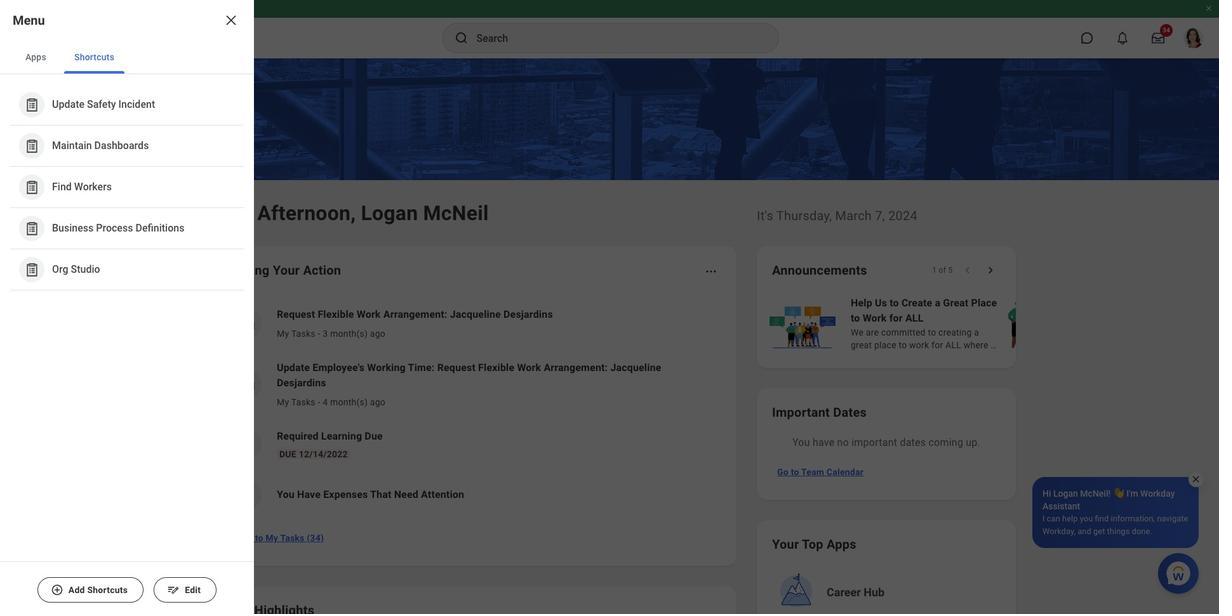 Task type: vqa. For each thing, say whether or not it's contained in the screenshot.
Jacqueline to the right
yes



Task type: describe. For each thing, give the bounding box(es) containing it.
ago for my tasks - 4 month(s) ago
[[370, 398, 386, 408]]

4
[[323, 398, 328, 408]]

go to my tasks (34) button
[[219, 526, 332, 551]]

you
[[1080, 515, 1094, 524]]

1 horizontal spatial all
[[946, 341, 962, 351]]

plus circle image
[[51, 584, 63, 597]]

menu
[[13, 13, 45, 28]]

work inside the update employee's working time: request flexible work arrangement: jacqueline desjardins
[[517, 362, 541, 374]]

career
[[827, 586, 861, 600]]

hub
[[864, 586, 885, 600]]

where
[[964, 341, 989, 351]]

awaiting your action
[[219, 263, 341, 278]]

it's
[[757, 208, 774, 224]]

no
[[838, 437, 849, 449]]

required learning due
[[277, 431, 383, 443]]

help us to create a great place to work for all we are committed to creating a great place to work for all where …
[[851, 297, 998, 351]]

flexible inside the update employee's working time: request flexible work arrangement: jacqueline desjardins
[[478, 362, 515, 374]]

work inside help us to create a great place to work for all we are committed to creating a great place to work for all where …
[[863, 313, 887, 325]]

0 horizontal spatial request
[[277, 309, 315, 321]]

logan inside main content
[[361, 201, 418, 226]]

inbox large image
[[1152, 32, 1165, 44]]

workday,
[[1043, 527, 1076, 537]]

to up work
[[928, 328, 937, 338]]

process
[[96, 223, 133, 235]]

clipboard image for maintain dashboards
[[24, 138, 40, 154]]

add shortcuts button
[[37, 578, 144, 604]]

update safety incident
[[52, 99, 155, 111]]

0 vertical spatial a
[[935, 297, 941, 309]]

maintain
[[52, 140, 92, 152]]

0 horizontal spatial work
[[357, 309, 381, 321]]

march
[[836, 208, 872, 224]]

action
[[303, 263, 341, 278]]

announcements
[[772, 263, 868, 278]]

apps button
[[15, 41, 57, 74]]

important
[[772, 405, 830, 421]]

3
[[323, 329, 328, 339]]

1 of 5 status
[[932, 266, 953, 276]]

good
[[203, 201, 252, 226]]

my for my tasks - 3 month(s) ago
[[277, 329, 289, 339]]

search image
[[454, 30, 469, 46]]

0 horizontal spatial arrangement:
[[384, 309, 448, 321]]

that
[[370, 489, 392, 501]]

safety
[[87, 99, 116, 111]]

good afternoon, logan mcneil
[[203, 201, 489, 226]]

12/14/2022
[[299, 450, 348, 460]]

month(s) for 3
[[330, 329, 368, 339]]

chevron right small image
[[985, 264, 997, 277]]

go for go to team calendar
[[778, 468, 789, 478]]

attention
[[421, 489, 464, 501]]

dates
[[900, 437, 926, 449]]

you have no important dates coming up.
[[793, 437, 981, 449]]

(34)
[[307, 534, 324, 544]]

inbox image
[[237, 375, 256, 395]]

x image inside 'global navigation' 'dialog'
[[224, 13, 239, 28]]

0 horizontal spatial for
[[890, 313, 903, 325]]

creating
[[939, 328, 972, 338]]

navigate
[[1158, 515, 1189, 524]]

1
[[932, 266, 937, 275]]

7,
[[876, 208, 886, 224]]

0 vertical spatial your
[[273, 263, 300, 278]]

find
[[1096, 515, 1109, 524]]

hi
[[1043, 489, 1052, 499]]

to down committed
[[899, 341, 907, 351]]

org studio link
[[13, 252, 241, 288]]

inbox image
[[237, 314, 256, 334]]

book open image
[[237, 435, 256, 454]]

edit button
[[154, 578, 217, 604]]

place
[[875, 341, 897, 351]]

workday
[[1141, 489, 1176, 499]]

workers
[[74, 181, 112, 193]]

information,
[[1111, 515, 1156, 524]]

dashboard expenses image
[[237, 486, 256, 505]]

time:
[[408, 362, 435, 374]]

up.
[[966, 437, 981, 449]]

business process definitions
[[52, 223, 185, 235]]

mcneil!
[[1081, 489, 1111, 499]]

close environment banner image
[[1206, 4, 1213, 12]]

jacqueline inside the update employee's working time: request flexible work arrangement: jacqueline desjardins
[[611, 362, 662, 374]]

us
[[875, 297, 888, 309]]

1 of 5
[[932, 266, 953, 275]]

edit
[[185, 586, 201, 596]]

create
[[902, 297, 933, 309]]

you for you have no important dates coming up.
[[793, 437, 810, 449]]

to left team
[[791, 468, 800, 478]]

request inside the update employee's working time: request flexible work arrangement: jacqueline desjardins
[[438, 362, 476, 374]]

i'm
[[1127, 489, 1139, 499]]

go to my tasks (34)
[[241, 534, 324, 544]]

business
[[52, 223, 94, 235]]

1 horizontal spatial due
[[365, 431, 383, 443]]

maintain dashboards link
[[13, 128, 241, 164]]

my tasks - 3 month(s) ago
[[277, 329, 386, 339]]

shortcuts inside button
[[74, 52, 114, 62]]

coming
[[929, 437, 964, 449]]

you for you have expenses that need attention
[[277, 489, 295, 501]]

done.
[[1132, 527, 1153, 537]]

go for go to my tasks (34)
[[241, 534, 253, 544]]

due 12/14/2022
[[280, 450, 348, 460]]

my for my tasks - 4 month(s) ago
[[277, 398, 289, 408]]

tasks for 3
[[291, 329, 316, 339]]

we
[[851, 328, 864, 338]]

studio
[[71, 264, 100, 276]]

have
[[813, 437, 835, 449]]

apps inside button
[[25, 52, 46, 62]]

awaiting your action list
[[219, 297, 722, 521]]

learning
[[321, 431, 362, 443]]

definitions
[[136, 223, 185, 235]]

i
[[1043, 515, 1045, 524]]

get
[[1094, 527, 1106, 537]]

shortcuts inside button
[[87, 586, 128, 596]]

great
[[944, 297, 969, 309]]

month(s) for 4
[[330, 398, 368, 408]]



Task type: locate. For each thing, give the bounding box(es) containing it.
for
[[890, 313, 903, 325], [932, 341, 944, 351]]

ago for my tasks - 3 month(s) ago
[[370, 329, 386, 339]]

0 vertical spatial all
[[906, 313, 924, 325]]

clipboard image left find
[[24, 179, 40, 195]]

update inside list
[[52, 99, 85, 111]]

0 vertical spatial go
[[778, 468, 789, 478]]

0 vertical spatial shortcuts
[[74, 52, 114, 62]]

1 vertical spatial my
[[277, 398, 289, 408]]

incident
[[118, 99, 155, 111]]

profile logan mcneil element
[[1177, 24, 1212, 52]]

- left 4
[[318, 398, 320, 408]]

1 vertical spatial all
[[946, 341, 962, 351]]

clipboard image
[[24, 97, 40, 113], [24, 138, 40, 154], [24, 179, 40, 195], [24, 221, 40, 237], [24, 262, 40, 278]]

1 horizontal spatial work
[[517, 362, 541, 374]]

employee's
[[313, 362, 365, 374]]

0 vertical spatial you
[[793, 437, 810, 449]]

logan inside hi logan mcneil! 👋 i'm workday assistant i can help you find information, navigate workday, and get things done.
[[1054, 489, 1079, 499]]

to up we
[[851, 313, 861, 325]]

month(s) right 4
[[330, 398, 368, 408]]

add
[[68, 586, 85, 596]]

1 vertical spatial jacqueline
[[611, 362, 662, 374]]

a left great
[[935, 297, 941, 309]]

you have expenses that need attention button
[[219, 470, 722, 521]]

0 horizontal spatial jacqueline
[[450, 309, 501, 321]]

- for 4
[[318, 398, 320, 408]]

…
[[991, 341, 997, 351]]

1 horizontal spatial logan
[[1054, 489, 1079, 499]]

update left safety
[[52, 99, 85, 111]]

0 horizontal spatial desjardins
[[277, 377, 326, 389]]

0 vertical spatial my
[[277, 329, 289, 339]]

maintain dashboards
[[52, 140, 149, 152]]

org studio
[[52, 264, 100, 276]]

expenses
[[323, 489, 368, 501]]

1 vertical spatial go
[[241, 534, 253, 544]]

0 vertical spatial desjardins
[[504, 309, 553, 321]]

top
[[802, 537, 824, 553]]

you have expenses that need attention
[[277, 489, 464, 501]]

calendar
[[827, 468, 864, 478]]

announcements list
[[767, 295, 1220, 353]]

1 vertical spatial you
[[277, 489, 295, 501]]

shortcuts
[[74, 52, 114, 62], [87, 586, 128, 596]]

0 vertical spatial flexible
[[318, 309, 354, 321]]

0 vertical spatial due
[[365, 431, 383, 443]]

mcneil
[[423, 201, 489, 226]]

1 vertical spatial flexible
[[478, 362, 515, 374]]

arrangement: inside the update employee's working time: request flexible work arrangement: jacqueline desjardins
[[544, 362, 608, 374]]

clipboard image down apps button
[[24, 97, 40, 113]]

due down required
[[280, 450, 297, 460]]

1 horizontal spatial a
[[975, 328, 980, 338]]

a up where at the right of page
[[975, 328, 980, 338]]

ago up "working"
[[370, 329, 386, 339]]

clipboard image left org
[[24, 262, 40, 278]]

tasks left 4
[[291, 398, 316, 408]]

your left top
[[772, 537, 799, 553]]

banner
[[0, 0, 1220, 58]]

5 clipboard image from the top
[[24, 262, 40, 278]]

0 vertical spatial for
[[890, 313, 903, 325]]

4 clipboard image from the top
[[24, 221, 40, 237]]

👋
[[1113, 489, 1125, 499]]

things
[[1108, 527, 1130, 537]]

thursday,
[[777, 208, 832, 224]]

0 vertical spatial apps
[[25, 52, 46, 62]]

your top apps
[[772, 537, 857, 553]]

shortcuts button
[[64, 41, 125, 74]]

1 vertical spatial shortcuts
[[87, 586, 128, 596]]

find
[[52, 181, 72, 193]]

1 month(s) from the top
[[330, 329, 368, 339]]

month(s)
[[330, 329, 368, 339], [330, 398, 368, 408]]

list containing update safety incident
[[0, 74, 254, 301]]

1 vertical spatial desjardins
[[277, 377, 326, 389]]

assistant
[[1043, 502, 1081, 512]]

work
[[357, 309, 381, 321], [863, 313, 887, 325], [517, 362, 541, 374]]

clipboard image inside business process definitions link
[[24, 221, 40, 237]]

my right inbox image
[[277, 329, 289, 339]]

find workers
[[52, 181, 112, 193]]

desjardins inside the update employee's working time: request flexible work arrangement: jacqueline desjardins
[[277, 377, 326, 389]]

desjardins
[[504, 309, 553, 321], [277, 377, 326, 389]]

can
[[1047, 515, 1061, 524]]

all down create
[[906, 313, 924, 325]]

update for update employee's working time: request flexible work arrangement: jacqueline desjardins
[[277, 362, 310, 374]]

update inside the update employee's working time: request flexible work arrangement: jacqueline desjardins
[[277, 362, 310, 374]]

chevron left small image
[[962, 264, 975, 277]]

-
[[318, 329, 320, 339], [318, 398, 320, 408]]

help
[[1063, 515, 1078, 524]]

1 vertical spatial arrangement:
[[544, 362, 608, 374]]

1 vertical spatial your
[[772, 537, 799, 553]]

clipboard image inside org studio link
[[24, 262, 40, 278]]

1 horizontal spatial your
[[772, 537, 799, 553]]

- for 3
[[318, 329, 320, 339]]

tasks left (34)
[[280, 534, 305, 544]]

tab list containing apps
[[0, 41, 254, 74]]

notifications large image
[[1117, 32, 1130, 44]]

of
[[939, 266, 946, 275]]

request
[[277, 309, 315, 321], [438, 362, 476, 374]]

to
[[890, 297, 899, 309], [851, 313, 861, 325], [928, 328, 937, 338], [899, 341, 907, 351], [791, 468, 800, 478], [255, 534, 263, 544]]

2 vertical spatial tasks
[[280, 534, 305, 544]]

1 vertical spatial for
[[932, 341, 944, 351]]

clipboard image left business
[[24, 221, 40, 237]]

go
[[778, 468, 789, 478], [241, 534, 253, 544]]

1 vertical spatial tasks
[[291, 398, 316, 408]]

and
[[1078, 527, 1092, 537]]

1 horizontal spatial flexible
[[478, 362, 515, 374]]

my up required
[[277, 398, 289, 408]]

0 horizontal spatial go
[[241, 534, 253, 544]]

2 horizontal spatial work
[[863, 313, 887, 325]]

to right us at the right of the page
[[890, 297, 899, 309]]

great
[[851, 341, 872, 351]]

0 horizontal spatial flexible
[[318, 309, 354, 321]]

2 vertical spatial my
[[266, 534, 278, 544]]

my left (34)
[[266, 534, 278, 544]]

0 horizontal spatial update
[[52, 99, 85, 111]]

awaiting
[[219, 263, 270, 278]]

clipboard image for business process definitions
[[24, 221, 40, 237]]

2 ago from the top
[[370, 398, 386, 408]]

have
[[297, 489, 321, 501]]

hi logan mcneil! 👋 i'm workday assistant i can help you find information, navigate workday, and get things done.
[[1043, 489, 1189, 537]]

1 horizontal spatial arrangement:
[[544, 362, 608, 374]]

1 vertical spatial update
[[277, 362, 310, 374]]

tab list
[[0, 41, 254, 74]]

0 vertical spatial request
[[277, 309, 315, 321]]

add shortcuts
[[68, 586, 128, 596]]

you left 'have'
[[277, 489, 295, 501]]

month(s) right '3'
[[330, 329, 368, 339]]

logan
[[361, 201, 418, 226], [1054, 489, 1079, 499]]

1 horizontal spatial you
[[793, 437, 810, 449]]

clipboard image inside update safety incident link
[[24, 97, 40, 113]]

to down "dashboard expenses" 'image'
[[255, 534, 263, 544]]

clipboard image left maintain
[[24, 138, 40, 154]]

0 vertical spatial arrangement:
[[384, 309, 448, 321]]

ago
[[370, 329, 386, 339], [370, 398, 386, 408]]

for up committed
[[890, 313, 903, 325]]

clipboard image inside maintain dashboards link
[[24, 138, 40, 154]]

apps down menu
[[25, 52, 46, 62]]

my inside go to my tasks (34) button
[[266, 534, 278, 544]]

0 vertical spatial month(s)
[[330, 329, 368, 339]]

apps inside the good afternoon, logan mcneil main content
[[827, 537, 857, 553]]

clipboard image for org studio
[[24, 262, 40, 278]]

update left employee's
[[277, 362, 310, 374]]

2 month(s) from the top
[[330, 398, 368, 408]]

list
[[0, 74, 254, 301]]

ago down "working"
[[370, 398, 386, 408]]

important
[[852, 437, 898, 449]]

request right time:
[[438, 362, 476, 374]]

you inside you have expenses that need attention button
[[277, 489, 295, 501]]

1 horizontal spatial apps
[[827, 537, 857, 553]]

2 - from the top
[[318, 398, 320, 408]]

1 horizontal spatial x image
[[1192, 475, 1201, 485]]

clipboard image inside find workers link
[[24, 179, 40, 195]]

request flexible work arrangement: jacqueline desjardins
[[277, 309, 553, 321]]

career hub button
[[774, 570, 1002, 615]]

1 vertical spatial ago
[[370, 398, 386, 408]]

1 vertical spatial a
[[975, 328, 980, 338]]

1 - from the top
[[318, 329, 320, 339]]

0 horizontal spatial your
[[273, 263, 300, 278]]

important dates
[[772, 405, 867, 421]]

2 clipboard image from the top
[[24, 138, 40, 154]]

1 ago from the top
[[370, 329, 386, 339]]

flexible
[[318, 309, 354, 321], [478, 362, 515, 374]]

go to team calendar button
[[772, 460, 869, 485]]

committed
[[882, 328, 926, 338]]

my
[[277, 329, 289, 339], [277, 398, 289, 408], [266, 534, 278, 544]]

text edit image
[[167, 584, 180, 597]]

place
[[972, 297, 998, 309]]

need
[[394, 489, 419, 501]]

tasks left '3'
[[291, 329, 316, 339]]

0 horizontal spatial logan
[[361, 201, 418, 226]]

3 clipboard image from the top
[[24, 179, 40, 195]]

0 horizontal spatial a
[[935, 297, 941, 309]]

x image
[[224, 13, 239, 28], [1192, 475, 1201, 485]]

1 vertical spatial request
[[438, 362, 476, 374]]

0 horizontal spatial x image
[[224, 13, 239, 28]]

for right work
[[932, 341, 944, 351]]

clipboard image for update safety incident
[[24, 97, 40, 113]]

1 vertical spatial month(s)
[[330, 398, 368, 408]]

org
[[52, 264, 68, 276]]

1 vertical spatial logan
[[1054, 489, 1079, 499]]

1 horizontal spatial go
[[778, 468, 789, 478]]

1 vertical spatial due
[[280, 450, 297, 460]]

0 vertical spatial jacqueline
[[450, 309, 501, 321]]

your
[[273, 263, 300, 278], [772, 537, 799, 553]]

update employee's working time: request flexible work arrangement: jacqueline desjardins
[[277, 362, 662, 389]]

it's thursday, march 7, 2024
[[757, 208, 918, 224]]

0 vertical spatial tasks
[[291, 329, 316, 339]]

1 horizontal spatial jacqueline
[[611, 362, 662, 374]]

update safety incident link
[[13, 87, 241, 123]]

apps right top
[[827, 537, 857, 553]]

0 horizontal spatial all
[[906, 313, 924, 325]]

0 horizontal spatial apps
[[25, 52, 46, 62]]

0 horizontal spatial you
[[277, 489, 295, 501]]

1 vertical spatial apps
[[827, 537, 857, 553]]

shortcuts right add
[[87, 586, 128, 596]]

dashboards
[[94, 140, 149, 152]]

dates
[[834, 405, 867, 421]]

all down creating
[[946, 341, 962, 351]]

0 vertical spatial -
[[318, 329, 320, 339]]

request up my tasks - 3 month(s) ago
[[277, 309, 315, 321]]

clipboard image for find workers
[[24, 179, 40, 195]]

1 vertical spatial x image
[[1192, 475, 1201, 485]]

0 vertical spatial x image
[[224, 13, 239, 28]]

2024
[[889, 208, 918, 224]]

afternoon,
[[257, 201, 356, 226]]

apps
[[25, 52, 46, 62], [827, 537, 857, 553]]

1 clipboard image from the top
[[24, 97, 40, 113]]

1 horizontal spatial desjardins
[[504, 309, 553, 321]]

1 horizontal spatial request
[[438, 362, 476, 374]]

0 horizontal spatial due
[[280, 450, 297, 460]]

1 vertical spatial -
[[318, 398, 320, 408]]

5
[[948, 266, 953, 275]]

you left have at bottom
[[793, 437, 810, 449]]

go left team
[[778, 468, 789, 478]]

tasks for 4
[[291, 398, 316, 408]]

good afternoon, logan mcneil main content
[[0, 58, 1220, 615]]

- left '3'
[[318, 329, 320, 339]]

tasks inside button
[[280, 534, 305, 544]]

due right learning
[[365, 431, 383, 443]]

1 horizontal spatial update
[[277, 362, 310, 374]]

update for update safety incident
[[52, 99, 85, 111]]

1 horizontal spatial for
[[932, 341, 944, 351]]

0 vertical spatial logan
[[361, 201, 418, 226]]

global navigation dialog
[[0, 0, 254, 615]]

0 vertical spatial ago
[[370, 329, 386, 339]]

my tasks - 4 month(s) ago
[[277, 398, 386, 408]]

shortcuts up safety
[[74, 52, 114, 62]]

are
[[866, 328, 879, 338]]

0 vertical spatial update
[[52, 99, 85, 111]]

help
[[851, 297, 873, 309]]

work
[[910, 341, 930, 351]]

required
[[277, 431, 319, 443]]

your left action
[[273, 263, 300, 278]]

go down "dashboard expenses" 'image'
[[241, 534, 253, 544]]



